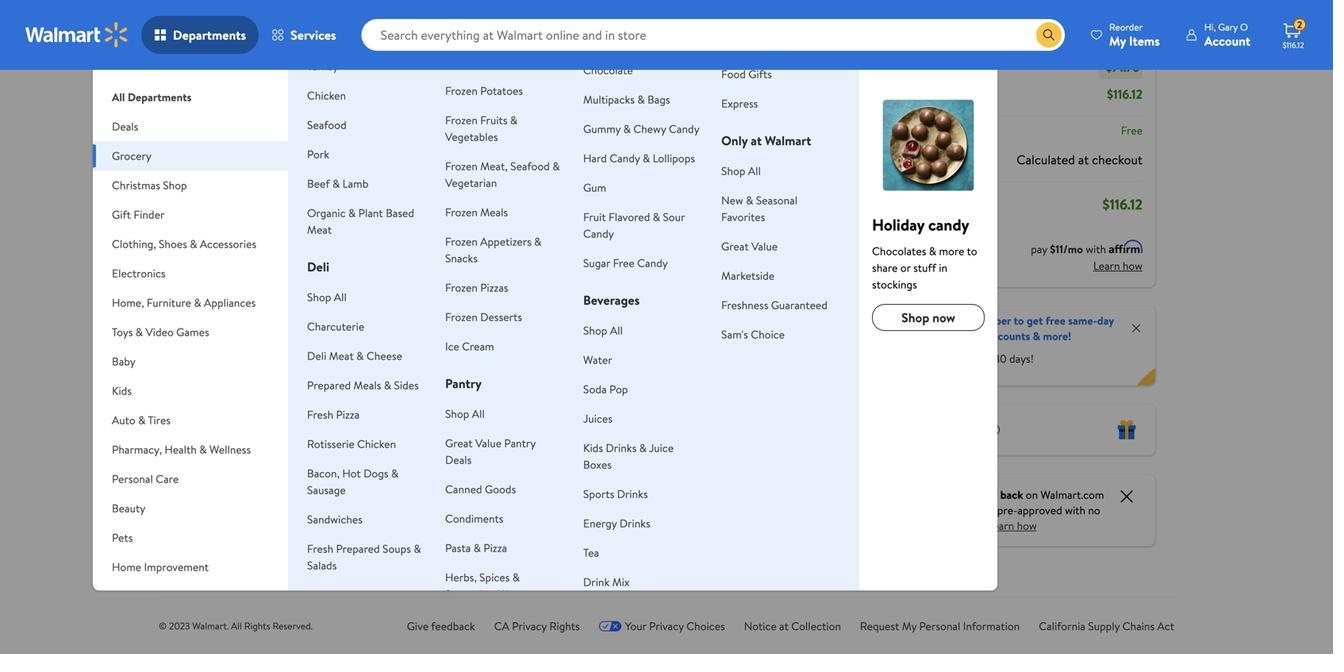 Task type: vqa. For each thing, say whether or not it's contained in the screenshot.
the plan within Add a protection plan What's covered (Only one option can be selected at a time)
no



Task type: describe. For each thing, give the bounding box(es) containing it.
seasonal
[[756, 193, 798, 208]]

& inside fresh prepared soups & salads
[[414, 541, 421, 557]]

2- up the all departments link
[[210, 25, 218, 38]]

video inside xbox series x video game console, black
[[329, 397, 361, 415]]

on
[[1026, 487, 1039, 503]]

gifts
[[749, 66, 772, 82]]

& inside herbs, spices & seasoning mixes
[[513, 570, 520, 585]]

sausage
[[307, 482, 346, 498]]

all for beverages
[[610, 323, 623, 338]]

day up chocolate link
[[587, 25, 601, 38]]

video inside 'dropdown button'
[[146, 324, 174, 340]]

personal care
[[112, 471, 179, 487]]

pay $11/mo with
[[1031, 241, 1110, 257]]

walmart image
[[25, 22, 129, 48]]

no
[[1089, 503, 1101, 518]]

furniture
[[147, 295, 191, 310]]

auto
[[112, 412, 136, 428]]

now $7.49 group
[[698, 174, 792, 495]]

day up the all departments link
[[218, 25, 232, 38]]

mix
[[613, 574, 630, 590]]

appliances
[[204, 295, 256, 310]]

all departments
[[112, 89, 192, 105]]

2- inside now $16.98 group
[[578, 445, 587, 458]]

taxes
[[868, 151, 898, 168]]

countertop
[[452, 436, 517, 453]]

savings
[[868, 58, 910, 76]]

to inside "holiday candy chocolates & more to share or stuff in stockings"
[[967, 243, 978, 259]]

& left x
[[384, 378, 392, 393]]

soda
[[584, 382, 607, 397]]

learn more about gifting image
[[989, 424, 1001, 436]]

juices
[[584, 411, 613, 426]]

& left bags
[[638, 92, 645, 107]]

banner containing become a member to get free same-day delivery, gas discounts & more!
[[855, 306, 1156, 385]]

condiments link
[[445, 511, 504, 526]]

chefman
[[206, 366, 257, 383]]

salsa
[[390, 587, 413, 603]]

plant
[[359, 205, 383, 221]]

if
[[956, 503, 962, 518]]

request my personal information link
[[861, 619, 1020, 634]]

clothing, shoes & accessories
[[112, 236, 257, 252]]

calculated
[[1017, 151, 1076, 168]]

hummus, dips & salsa
[[307, 587, 413, 603]]

drinks for sports
[[617, 486, 648, 502]]

now $349.00 group
[[329, 174, 423, 487]]

grocery image
[[873, 89, 985, 202]]

candy inside fruit flavored & sour candy
[[584, 226, 614, 241]]

deli for deli
[[307, 258, 329, 276]]

frozen for frozen fruits & vegetables
[[445, 112, 478, 128]]

canned goods link
[[445, 482, 516, 497]]

now $16.98 group
[[575, 174, 669, 485]]

drinks for kids
[[606, 440, 637, 456]]

& inside 'kids drinks & juice boxes'
[[640, 440, 647, 456]]

garden
[[149, 589, 185, 604]]

now $348.00 group
[[452, 174, 546, 488]]

pork link
[[307, 146, 330, 162]]

$16.98
[[607, 328, 645, 348]]

o
[[1241, 20, 1249, 34]]

now $16.98 $24.28 21.2 ¢/count welch's, gluten free,  berries 'n cherries fruit snacks 0.8oz pouches, 80 count case
[[575, 328, 660, 485]]

add inside 'now $7.49' group
[[726, 284, 746, 299]]

1 vertical spatial how
[[1018, 518, 1038, 534]]

shop for shop now link
[[902, 309, 930, 326]]

shipping inside "now $49.00" group
[[239, 451, 273, 464]]

fresh for fresh pizza
[[307, 407, 334, 422]]

organic & plant based meat link
[[307, 205, 414, 237]]

learn how link
[[988, 518, 1038, 534]]

frozen for frozen pizzas
[[445, 280, 478, 295]]

& right pasta
[[474, 540, 481, 556]]

& inside "holiday candy chocolates & more to share or stuff in stockings"
[[930, 243, 937, 259]]

$11/mo
[[1051, 241, 1084, 257]]

marketside link
[[722, 268, 775, 283]]

'n
[[648, 397, 660, 415]]

now $348.00 $579.00 ge profile™ opal™ nugget ice maker with side tank, countertop icemaker, stainless steel
[[452, 328, 536, 488]]

next slide for horizontalscrollerrecommendations list image
[[760, 235, 798, 273]]

black
[[380, 415, 409, 432]]

privacy for your
[[649, 619, 684, 634]]

bacon, hot dogs & sausage link
[[307, 466, 399, 498]]

profile™
[[472, 366, 513, 383]]

christmas shop
[[112, 177, 187, 193]]

try walmart+ free for 30 days!
[[889, 351, 1034, 366]]

potatoes
[[481, 83, 523, 98]]

pantry inside great value pantry deals
[[505, 436, 536, 451]]

canned goods
[[445, 482, 516, 497]]

steel inside chefman turbo fry stainless steel air fryer with basket divider, 8 quart
[[206, 401, 234, 418]]

3+ day shipping for chefman turbo fry stainless steel air fryer with basket divider, 8 quart
[[210, 451, 273, 464]]

privacy choices icon image
[[599, 621, 622, 632]]

ice cream link
[[445, 339, 494, 354]]

2-day shipping inside now $16.98 group
[[578, 445, 637, 458]]

gummy & chewy candy
[[584, 121, 700, 137]]

shop left more
[[197, 145, 228, 165]]

30
[[995, 351, 1007, 366]]

patio & garden
[[112, 589, 185, 604]]

0 vertical spatial pizza
[[336, 407, 360, 422]]

walmart plus image
[[868, 322, 916, 338]]

or
[[901, 260, 911, 276]]

add button inside 'now $7.49' group
[[700, 279, 758, 304]]

add button for ge profile™ opal™ nugget ice maker with side tank, countertop icemaker, stainless steel
[[455, 279, 513, 304]]

rotisserie chicken
[[307, 436, 396, 452]]

great value
[[722, 239, 778, 254]]

¢/count
[[595, 362, 633, 378]]

seafood inside frozen meat, seafood & vegetarian
[[511, 158, 550, 174]]

now $7.49
[[698, 328, 762, 348]]

prepared inside fresh prepared soups & salads
[[336, 541, 380, 557]]

pasta & pizza link
[[445, 540, 507, 556]]

hummus,
[[307, 587, 353, 603]]

all right 'walmart.'
[[231, 619, 242, 633]]

2- down pickup
[[332, 47, 341, 60]]

xbox series x video game console, black
[[329, 380, 409, 432]]

& right beef
[[333, 176, 340, 191]]

bacon,
[[307, 466, 340, 481]]

pop
[[610, 382, 628, 397]]

risk.
[[967, 518, 986, 534]]

& inside clothing, shoes & accessories dropdown button
[[190, 236, 197, 252]]

deal inside 'now $7.49' group
[[704, 183, 723, 197]]

great for great value pantry deals
[[445, 436, 473, 451]]

frozen for frozen meals
[[445, 204, 478, 220]]

& inside frozen meat, seafood & vegetarian
[[553, 158, 560, 174]]

stainless inside chefman turbo fry stainless steel air fryer with basket divider, 8 quart
[[227, 383, 274, 401]]

add button for welch's, gluten free,  berries 'n cherries fruit snacks 0.8oz pouches, 80 count case
[[577, 279, 635, 304]]

1 vertical spatial pizza
[[484, 540, 507, 556]]

shop all for pantry
[[445, 406, 485, 422]]

$349.00
[[361, 328, 412, 348]]

prepared meals & sides
[[307, 378, 419, 393]]

& inside patio & garden dropdown button
[[139, 589, 147, 604]]

information
[[964, 619, 1020, 634]]

0 horizontal spatial rights
[[244, 619, 270, 633]]

day inside the now $348.00 group
[[464, 451, 478, 464]]

gas
[[966, 328, 982, 344]]

food gifts link
[[722, 66, 772, 82]]

more
[[940, 243, 965, 259]]

guaranteed
[[772, 297, 828, 313]]

chocolate link
[[584, 62, 633, 78]]

pasta
[[445, 540, 471, 556]]

food gifts
[[722, 66, 772, 82]]

gary
[[1219, 20, 1239, 34]]

pharmacy, health & wellness
[[112, 442, 251, 457]]

chefman turbo fry stainless steel air fryer with basket divider, 8 quart
[[206, 366, 295, 453]]

frozen for frozen meat, seafood & vegetarian
[[445, 158, 478, 174]]

with inside see if you're pre-approved with no credit risk.
[[1066, 503, 1086, 518]]

dogs
[[364, 466, 389, 481]]

items
[[1130, 32, 1161, 50]]

frozen potatoes
[[445, 83, 523, 98]]

tea link
[[584, 545, 600, 561]]

freshness guaranteed link
[[722, 297, 828, 313]]

1 vertical spatial chicken
[[357, 436, 396, 452]]

add to cart image inside 'now $7.49' group
[[707, 282, 726, 301]]

0 vertical spatial learn how
[[1094, 258, 1143, 274]]

water
[[584, 352, 613, 368]]

all for deli
[[334, 289, 347, 305]]

now for now $16.98 $24.28 21.2 ¢/count welch's, gluten free,  berries 'n cherries fruit snacks 0.8oz pouches, 80 count case
[[575, 328, 603, 348]]

shop all for deli
[[307, 289, 347, 305]]

0 vertical spatial chicken
[[307, 88, 346, 103]]

candy down fruit flavored & sour candy link
[[638, 255, 668, 271]]

cash
[[977, 487, 998, 503]]

1 vertical spatial meat
[[329, 348, 354, 364]]

deal for now $348.00
[[458, 183, 477, 197]]

deal for now $349.00
[[336, 183, 354, 197]]

with inside chefman turbo fry stainless steel air fryer with basket divider, 8 quart
[[206, 418, 230, 436]]

condiments
[[445, 511, 504, 526]]

add inside the now $348.00 group
[[480, 284, 500, 299]]

tank,
[[478, 418, 506, 436]]

meals for frozen
[[481, 204, 508, 220]]

turkey link
[[307, 58, 339, 74]]

feedback
[[431, 619, 475, 634]]

herbs, spices & seasoning mixes link
[[445, 570, 524, 602]]

now for now $7.49
[[698, 328, 726, 348]]

shop all for beverages
[[584, 323, 623, 338]]

0 vertical spatial prepared
[[307, 378, 351, 393]]

my for personal
[[903, 619, 917, 634]]

stainless inside 'now $348.00 $579.00 ge profile™ opal™ nugget ice maker with side tank, countertop icemaker, stainless steel'
[[452, 471, 499, 488]]

snacks inside frozen appetizers & snacks
[[445, 251, 478, 266]]

2 horizontal spatial 3+
[[455, 25, 466, 38]]

deli for deli meat & cheese
[[307, 348, 327, 364]]

& inside organic & plant based meat
[[349, 205, 356, 221]]

day down pickup
[[341, 47, 355, 60]]

candy right hard
[[610, 150, 640, 166]]

fresh pizza link
[[307, 407, 360, 422]]

search icon image
[[1043, 29, 1056, 41]]

& left the chewy
[[624, 121, 631, 137]]

& inside frozen appetizers & snacks
[[534, 234, 542, 249]]

frozen meat, seafood & vegetarian
[[445, 158, 560, 191]]

water link
[[584, 352, 613, 368]]

1 vertical spatial deals
[[268, 145, 302, 165]]

departments inside popup button
[[173, 26, 246, 44]]

& inside new & seasonal favorites
[[746, 193, 754, 208]]

& right dips
[[379, 587, 387, 603]]

3+ for xbox series x video game console, black
[[332, 464, 343, 478]]

services button
[[259, 16, 349, 54]]

improvement
[[144, 559, 209, 575]]

collection
[[792, 619, 842, 634]]



Task type: locate. For each thing, give the bounding box(es) containing it.
close walmart plus section image
[[1131, 322, 1143, 335]]

3+ day shipping down basket
[[210, 451, 273, 464]]

& inside fruit flavored & sour candy
[[653, 209, 661, 225]]

1 horizontal spatial steel
[[502, 471, 530, 488]]

frozen down frozen meals link
[[445, 234, 478, 249]]

how down the affirm icon
[[1123, 258, 1143, 274]]

day
[[218, 25, 232, 38], [468, 25, 482, 38], [587, 25, 601, 38], [341, 47, 355, 60], [1098, 313, 1115, 328], [587, 445, 601, 458], [223, 451, 237, 464], [464, 451, 478, 464], [346, 464, 360, 478]]

all down beverages at the top left
[[610, 323, 623, 338]]

shipping inside the now $348.00 group
[[480, 451, 514, 464]]

personal inside dropdown button
[[112, 471, 153, 487]]

my inside the reorder my items
[[1110, 32, 1127, 50]]

frozen for frozen desserts
[[445, 309, 478, 325]]

5%
[[960, 487, 974, 503]]

& right the health
[[199, 442, 207, 457]]

-
[[1102, 58, 1107, 76]]

pizzas
[[481, 280, 509, 295]]

1 horizontal spatial my
[[1110, 32, 1127, 50]]

add inside now $16.98 group
[[603, 284, 623, 299]]

value up marketside link
[[752, 239, 778, 254]]

day up "count"
[[587, 445, 601, 458]]

all for only at walmart
[[749, 163, 761, 179]]

1 vertical spatial deli
[[307, 348, 327, 364]]

2 horizontal spatial deals
[[445, 452, 472, 468]]

kids for kids
[[112, 383, 132, 399]]

0 horizontal spatial fruit
[[584, 209, 606, 225]]

dismiss capital one banner image
[[1118, 487, 1137, 506]]

frozen inside frozen appetizers & snacks
[[445, 234, 478, 249]]

all up 'grocery'
[[112, 89, 125, 105]]

2- inside the now $348.00 group
[[455, 451, 464, 464]]

shop left now at right top
[[902, 309, 930, 326]]

shop all up new
[[722, 163, 761, 179]]

1 vertical spatial learn how
[[988, 518, 1038, 534]]

seafood
[[307, 117, 347, 133], [511, 158, 550, 174]]

delivery,
[[922, 328, 963, 344]]

shop inside dropdown button
[[163, 177, 187, 193]]

candy up the lollipops
[[669, 121, 700, 137]]

frozen fruits & vegetables
[[445, 112, 518, 145]]

count
[[575, 467, 609, 485]]

fresh for fresh prepared soups & salads
[[307, 541, 334, 557]]

free left for
[[955, 351, 975, 366]]

add button for chefman turbo fry stainless steel air fryer with basket divider, 8 quart
[[209, 279, 267, 304]]

1 vertical spatial snacks
[[575, 432, 612, 450]]

kids for kids drinks & juice boxes
[[584, 440, 603, 456]]

with left no
[[1066, 503, 1086, 518]]

multipacks
[[584, 92, 635, 107]]

add to cart image inside now $16.98 group
[[584, 282, 603, 301]]

1 vertical spatial free
[[955, 351, 975, 366]]

with up 1228
[[508, 401, 532, 418]]

sam's
[[722, 327, 749, 342]]

0 horizontal spatial personal
[[112, 471, 153, 487]]

add button inside the now $348.00 group
[[455, 279, 513, 304]]

3+ for chefman turbo fry stainless steel air fryer with basket divider, 8 quart
[[210, 451, 220, 464]]

1 add button from the left
[[209, 279, 267, 304]]

gifting image
[[1118, 420, 1137, 439]]

home
[[112, 559, 141, 575]]

2 add to cart image from the left
[[338, 282, 357, 301]]

fresh up 'salads'
[[307, 541, 334, 557]]

great value link
[[722, 239, 778, 254]]

2 vertical spatial at
[[780, 619, 789, 634]]

my right the request
[[903, 619, 917, 634]]

shop all link down opal™
[[445, 406, 485, 422]]

2- up "count"
[[578, 445, 587, 458]]

personal care button
[[93, 464, 288, 494]]

0 horizontal spatial pantry
[[445, 375, 482, 392]]

1 privacy from the left
[[512, 619, 547, 634]]

now for now $349.00 $499.00
[[329, 328, 358, 348]]

3 add to cart image from the left
[[461, 282, 480, 301]]

& inside home, furniture & appliances dropdown button
[[194, 295, 201, 310]]

steel
[[206, 401, 234, 418], [502, 471, 530, 488]]

drinks for energy
[[620, 516, 651, 531]]

affirm image
[[1110, 240, 1143, 253]]

more
[[232, 145, 264, 165]]

-$71.76
[[1102, 58, 1140, 76]]

1 horizontal spatial great
[[722, 239, 749, 254]]

1 vertical spatial value
[[476, 436, 502, 451]]

credit
[[936, 518, 964, 534]]

2 add button from the left
[[455, 279, 513, 304]]

meals up game
[[354, 378, 381, 393]]

ice inside 'now $348.00 $579.00 ge profile™ opal™ nugget ice maker with side tank, countertop icemaker, stainless steel'
[[452, 401, 468, 418]]

4 add to cart image from the left
[[584, 282, 603, 301]]

home, furniture & appliances
[[112, 295, 256, 310]]

hard
[[584, 150, 607, 166]]

2 fresh from the top
[[307, 541, 334, 557]]

1 add to cart image from the left
[[215, 282, 234, 301]]

1 horizontal spatial at
[[780, 619, 789, 634]]

3+ inside "now $49.00" group
[[210, 451, 220, 464]]

pouches,
[[575, 450, 624, 467]]

add to cart image
[[215, 282, 234, 301], [338, 282, 357, 301], [461, 282, 480, 301], [584, 282, 603, 301], [707, 282, 726, 301]]

my up the -$71.76 at the top of page
[[1110, 32, 1127, 50]]

meat inside organic & plant based meat
[[307, 222, 332, 237]]

0 vertical spatial to
[[967, 243, 978, 259]]

1 vertical spatial my
[[903, 619, 917, 634]]

0 vertical spatial pantry
[[445, 375, 482, 392]]

privacy for ca
[[512, 619, 547, 634]]

drinks
[[606, 440, 637, 456], [617, 486, 648, 502], [620, 516, 651, 531]]

& right toys
[[136, 324, 143, 340]]

meat down organic
[[307, 222, 332, 237]]

shop down opal™
[[445, 406, 470, 422]]

0 horizontal spatial snacks
[[445, 251, 478, 266]]

stuff
[[914, 260, 937, 276]]

2-day shipping inside the now $348.00 group
[[455, 451, 514, 464]]

now
[[206, 328, 235, 348], [329, 328, 358, 348], [452, 328, 480, 348], [575, 328, 603, 348], [698, 328, 726, 348]]

3+ day shipping up "frozen potatoes" link in the left top of the page
[[455, 25, 519, 38]]

electronics button
[[93, 259, 288, 288]]

add to cart image for now $16.98
[[584, 282, 603, 301]]

how
[[1123, 258, 1143, 274], [1018, 518, 1038, 534]]

day inside now $349.00 group
[[346, 464, 360, 478]]

1 horizontal spatial 3+ day shipping
[[332, 464, 396, 478]]

fresh inside fresh prepared soups & salads
[[307, 541, 334, 557]]

value for great value
[[752, 239, 778, 254]]

now $49.00 group
[[206, 174, 301, 473]]

3+ up "frozen potatoes" link in the left top of the page
[[455, 25, 466, 38]]

frozen up ice cream at the bottom left
[[445, 309, 478, 325]]

free up checkout
[[1122, 123, 1143, 138]]

& inside become a member to get free same-day delivery, gas discounts & more!
[[1033, 328, 1041, 344]]

& left the more!
[[1033, 328, 1041, 344]]

0 horizontal spatial how
[[1018, 518, 1038, 534]]

shop for shop all link associated with pantry
[[445, 406, 470, 422]]

0 vertical spatial snacks
[[445, 251, 478, 266]]

chicken
[[307, 88, 346, 103], [357, 436, 396, 452]]

how down on
[[1018, 518, 1038, 534]]

frozen potatoes link
[[445, 83, 523, 98]]

& right dogs
[[391, 466, 399, 481]]

1 horizontal spatial free
[[1046, 313, 1066, 328]]

& inside auto & tires dropdown button
[[138, 412, 146, 428]]

$116.12 up the affirm icon
[[1103, 195, 1143, 214]]

shop all link up charcuterie
[[307, 289, 347, 305]]

1 horizontal spatial privacy
[[649, 619, 684, 634]]

day left the 8
[[223, 451, 237, 464]]

0 vertical spatial meat
[[307, 222, 332, 237]]

1 horizontal spatial pantry
[[505, 436, 536, 451]]

4 deal from the left
[[704, 183, 723, 197]]

1 vertical spatial kids
[[584, 440, 603, 456]]

3+ day shipping inside "now $49.00" group
[[210, 451, 273, 464]]

3+ day shipping for xbox series x video game console, black
[[332, 464, 396, 478]]

now for now $49.00
[[206, 328, 235, 348]]

& inside frozen fruits & vegetables
[[510, 112, 518, 128]]

learn how down back
[[988, 518, 1038, 534]]

1 vertical spatial 3+ day shipping
[[210, 451, 273, 464]]

soups
[[383, 541, 411, 557]]

0 vertical spatial ice
[[445, 339, 460, 354]]

1 horizontal spatial snacks
[[575, 432, 612, 450]]

walmart
[[765, 132, 812, 149]]

0 horizontal spatial chicken
[[307, 88, 346, 103]]

1 horizontal spatial deals
[[268, 145, 302, 165]]

pre-
[[998, 503, 1018, 518]]

new & seasonal favorites link
[[722, 193, 798, 225]]

pizza down xbox
[[336, 407, 360, 422]]

fruit inside fruit flavored & sour candy
[[584, 209, 606, 225]]

0 horizontal spatial video
[[146, 324, 174, 340]]

now inside now $349.00 $499.00
[[329, 328, 358, 348]]

deal right beef
[[336, 183, 354, 197]]

2 privacy from the left
[[649, 619, 684, 634]]

shop for only at walmart's shop all link
[[722, 163, 746, 179]]

$187.88
[[1104, 31, 1143, 49]]

estimated
[[868, 196, 924, 213]]

& inside the bacon, hot dogs & sausage
[[391, 466, 399, 481]]

shipping inside now $349.00 group
[[362, 464, 396, 478]]

holiday candy chocolates & more to share or stuff in stockings
[[873, 214, 978, 292]]

2 vertical spatial deals
[[445, 452, 472, 468]]

& left cheese
[[357, 348, 364, 364]]

sandwiches link
[[307, 512, 363, 527]]

meals for prepared
[[354, 378, 381, 393]]

drink mix
[[584, 574, 630, 590]]

add to cart image inside now $349.00 group
[[338, 282, 357, 301]]

rights left privacy choices icon
[[550, 619, 580, 634]]

approved
[[1018, 503, 1063, 518]]

value inside great value pantry deals
[[476, 436, 502, 451]]

4 add from the left
[[726, 284, 746, 299]]

2 deal from the left
[[458, 183, 477, 197]]

1 deli from the top
[[307, 258, 329, 276]]

0 horizontal spatial to
[[967, 243, 978, 259]]

4 frozen from the top
[[445, 204, 478, 220]]

value
[[752, 239, 778, 254], [476, 436, 502, 451]]

2 now from the left
[[329, 328, 358, 348]]

learn down the affirm icon
[[1094, 258, 1121, 274]]

ice left maker
[[452, 401, 468, 418]]

1 vertical spatial drinks
[[617, 486, 648, 502]]

learn right risk.
[[988, 518, 1015, 534]]

1 add from the left
[[234, 284, 254, 299]]

1 vertical spatial video
[[329, 397, 361, 415]]

0 vertical spatial learn
[[1094, 258, 1121, 274]]

at for checkout
[[1079, 151, 1090, 168]]

deal inside the now $348.00 group
[[458, 183, 477, 197]]

all down only at walmart at the top of page
[[749, 163, 761, 179]]

1 vertical spatial stainless
[[452, 471, 499, 488]]

0 vertical spatial 3+ day shipping
[[455, 25, 519, 38]]

frozen inside frozen fruits & vegetables
[[445, 112, 478, 128]]

kids inside 'kids drinks & juice boxes'
[[584, 440, 603, 456]]

3 add from the left
[[603, 284, 623, 299]]

now $349.00 $499.00
[[329, 328, 412, 364]]

clothing,
[[112, 236, 156, 252]]

0 horizontal spatial meals
[[354, 378, 381, 393]]

deals up canned
[[445, 452, 472, 468]]

$579.00
[[452, 348, 490, 364]]

great inside great value pantry deals
[[445, 436, 473, 451]]

reserved.
[[273, 619, 313, 633]]

3 add button from the left
[[577, 279, 635, 304]]

& left the tires
[[138, 412, 146, 428]]

2 vertical spatial 3+
[[332, 464, 343, 478]]

5 add to cart image from the left
[[707, 282, 726, 301]]

now inside now $16.98 $24.28 21.2 ¢/count welch's, gluten free,  berries 'n cherries fruit snacks 0.8oz pouches, 80 count case
[[575, 328, 603, 348]]

1 vertical spatial departments
[[128, 89, 192, 105]]

shop more deals
[[197, 145, 302, 165]]

& right fruits
[[510, 112, 518, 128]]

multipacks & bags link
[[584, 92, 671, 107]]

at right only at the top of the page
[[751, 132, 762, 149]]

add up the frozen desserts link
[[480, 284, 500, 299]]

add to cart image for now $348.00
[[461, 282, 480, 301]]

& inside toys & video games 'dropdown button'
[[136, 324, 143, 340]]

shop all link for deli
[[307, 289, 347, 305]]

0 vertical spatial drinks
[[606, 440, 637, 456]]

learn how down the affirm icon
[[1094, 258, 1143, 274]]

0 vertical spatial stainless
[[227, 383, 274, 401]]

5 frozen from the top
[[445, 234, 478, 249]]

0 vertical spatial fruit
[[584, 209, 606, 225]]

at for collection
[[780, 619, 789, 634]]

personal up beauty
[[112, 471, 153, 487]]

kids inside kids dropdown button
[[112, 383, 132, 399]]

fruit inside now $16.98 $24.28 21.2 ¢/count welch's, gluten free,  berries 'n cherries fruit snacks 0.8oz pouches, 80 count case
[[625, 415, 651, 432]]

0 vertical spatial video
[[146, 324, 174, 340]]

my for items
[[1110, 32, 1127, 50]]

0 vertical spatial at
[[751, 132, 762, 149]]

add inside "now $49.00" group
[[234, 284, 254, 299]]

& inside pharmacy, health & wellness dropdown button
[[199, 442, 207, 457]]

add button up now $49.00 on the bottom of the page
[[209, 279, 267, 304]]

3+ up personal care dropdown button at bottom left
[[210, 451, 220, 464]]

4 add button from the left
[[700, 279, 758, 304]]

to left get
[[1014, 313, 1025, 328]]

kids up boxes
[[584, 440, 603, 456]]

& left the lollipops
[[643, 150, 650, 166]]

0 horizontal spatial value
[[476, 436, 502, 451]]

day inside "now $49.00" group
[[223, 451, 237, 464]]

0 horizontal spatial deals
[[112, 119, 138, 134]]

2 vertical spatial drinks
[[620, 516, 651, 531]]

1 now from the left
[[206, 328, 235, 348]]

to right the more
[[967, 243, 978, 259]]

0 vertical spatial fresh
[[307, 407, 334, 422]]

add button inside now $16.98 group
[[577, 279, 635, 304]]

3 deal from the left
[[581, 183, 600, 197]]

add down sugar free candy link
[[603, 284, 623, 299]]

fryer
[[256, 401, 285, 418]]

& right furniture
[[194, 295, 201, 310]]

1 vertical spatial $116.12
[[1108, 85, 1143, 103]]

& up the mixes
[[513, 570, 520, 585]]

add button inside "now $49.00" group
[[209, 279, 267, 304]]

free right sugar
[[613, 255, 635, 271]]

christmas shop button
[[93, 171, 288, 200]]

chewy
[[634, 121, 667, 137]]

shop all link for pantry
[[445, 406, 485, 422]]

1 vertical spatial personal
[[920, 619, 961, 634]]

tea
[[584, 545, 600, 561]]

get
[[1027, 313, 1044, 328]]

$348.00
[[484, 328, 536, 348]]

shop all for only at walmart
[[722, 163, 761, 179]]

0 vertical spatial $116.12
[[1283, 40, 1305, 50]]

with inside 'now $348.00 $579.00 ge profile™ opal™ nugget ice maker with side tank, countertop icemaker, stainless steel'
[[508, 401, 532, 418]]

shipping inside now $16.98 group
[[603, 445, 637, 458]]

meals up appetizers
[[481, 204, 508, 220]]

frozen down vegetarian at the top of page
[[445, 204, 478, 220]]

1 vertical spatial steel
[[502, 471, 530, 488]]

deals inside great value pantry deals
[[445, 452, 472, 468]]

chicken up seafood link
[[307, 88, 346, 103]]

tires
[[148, 412, 171, 428]]

only at walmart
[[722, 132, 812, 149]]

deal inside now $349.00 group
[[336, 183, 354, 197]]

add to cart image inside "now $49.00" group
[[215, 282, 234, 301]]

1228
[[503, 425, 522, 438]]

Walmart Site-Wide search field
[[362, 19, 1065, 51]]

0 vertical spatial seafood
[[307, 117, 347, 133]]

1 deal from the left
[[336, 183, 354, 197]]

$116.12
[[1283, 40, 1305, 50], [1108, 85, 1143, 103], [1103, 195, 1143, 214]]

favorites
[[722, 209, 766, 225]]

sides
[[394, 378, 419, 393]]

6 frozen from the top
[[445, 280, 478, 295]]

frozen up vegetarian at the top of page
[[445, 158, 478, 174]]

shop up charcuterie
[[307, 289, 331, 305]]

deal for now $16.98
[[581, 183, 600, 197]]

1 horizontal spatial seafood
[[511, 158, 550, 174]]

fresh prepared soups & salads link
[[307, 541, 421, 573]]

shop all link up $24.28
[[584, 323, 623, 338]]

shop for shop all link corresponding to deli
[[307, 289, 331, 305]]

now for now $348.00 $579.00 ge profile™ opal™ nugget ice maker with side tank, countertop icemaker, stainless steel
[[452, 328, 480, 348]]

shop all link for only at walmart
[[722, 163, 761, 179]]

add to cart image for now $349.00
[[338, 282, 357, 301]]

at right notice
[[780, 619, 789, 634]]

stainless
[[227, 383, 274, 401], [452, 471, 499, 488]]

steel left air
[[206, 401, 234, 418]]

snacks inside now $16.98 $24.28 21.2 ¢/count welch's, gluten free,  berries 'n cherries fruit snacks 0.8oz pouches, 80 count case
[[575, 432, 612, 450]]

1 vertical spatial at
[[1079, 151, 1090, 168]]

1 fresh from the top
[[307, 407, 334, 422]]

shop for beverages shop all link
[[584, 323, 608, 338]]

shop all up $24.28
[[584, 323, 623, 338]]

now $49.00
[[206, 328, 281, 348]]

2 vertical spatial $116.12
[[1103, 195, 1143, 214]]

at for walmart
[[751, 132, 762, 149]]

all for pantry
[[472, 406, 485, 422]]

day up "frozen potatoes" link in the left top of the page
[[468, 25, 482, 38]]

1 vertical spatial great
[[445, 436, 473, 451]]

fruit flavored & sour candy link
[[584, 209, 685, 241]]

1 horizontal spatial free
[[1122, 123, 1143, 138]]

0 vertical spatial steel
[[206, 401, 234, 418]]

great up icemaker,
[[445, 436, 473, 451]]

0 vertical spatial how
[[1123, 258, 1143, 274]]

1 vertical spatial fruit
[[625, 415, 651, 432]]

3+ day shipping inside now $349.00 group
[[332, 464, 396, 478]]

3 now from the left
[[452, 328, 480, 348]]

frozen for frozen appetizers & snacks
[[445, 234, 478, 249]]

0 horizontal spatial stainless
[[227, 383, 274, 401]]

at left checkout
[[1079, 151, 1090, 168]]

add button up sam's
[[700, 279, 758, 304]]

pizza up spices
[[484, 540, 507, 556]]

3 frozen from the top
[[445, 158, 478, 174]]

0 horizontal spatial privacy
[[512, 619, 547, 634]]

beauty
[[112, 501, 146, 516]]

all down opal™
[[472, 406, 485, 422]]

gift finder button
[[93, 200, 288, 229]]

0 horizontal spatial learn how
[[988, 518, 1038, 534]]

1 horizontal spatial value
[[752, 239, 778, 254]]

deal inside now $16.98 group
[[581, 183, 600, 197]]

& right shoes
[[190, 236, 197, 252]]

toys & video games button
[[93, 318, 288, 347]]

1 horizontal spatial rights
[[550, 619, 580, 634]]

shop all up charcuterie
[[307, 289, 347, 305]]

1 vertical spatial fresh
[[307, 541, 334, 557]]

frozen inside frozen meat, seafood & vegetarian
[[445, 158, 478, 174]]

ice
[[445, 339, 460, 354], [452, 401, 468, 418]]

2 frozen from the top
[[445, 112, 478, 128]]

2-day shipping
[[210, 25, 269, 38], [578, 25, 637, 38], [332, 47, 392, 60], [578, 445, 637, 458], [455, 451, 514, 464]]

lollipops
[[653, 150, 695, 166]]

snacks down juices
[[575, 432, 612, 450]]

0 vertical spatial free
[[1046, 313, 1066, 328]]

gummy
[[584, 121, 621, 137]]

0.8oz
[[615, 432, 644, 450]]

1 horizontal spatial learn
[[1094, 258, 1121, 274]]

1 horizontal spatial to
[[1014, 313, 1025, 328]]

1 vertical spatial 3+
[[210, 451, 220, 464]]

act
[[1158, 619, 1175, 634]]

walmart+
[[906, 351, 953, 366]]

banner
[[855, 306, 1156, 385]]

day left close walmart plus section image
[[1098, 313, 1115, 328]]

frozen meals link
[[445, 204, 508, 220]]

0 vertical spatial my
[[1110, 32, 1127, 50]]

4 now from the left
[[575, 328, 603, 348]]

5 now from the left
[[698, 328, 726, 348]]

7 frozen from the top
[[445, 309, 478, 325]]

shop up $24.28
[[584, 323, 608, 338]]

deals inside dropdown button
[[112, 119, 138, 134]]

0 vertical spatial meals
[[481, 204, 508, 220]]

frozen
[[445, 83, 478, 98], [445, 112, 478, 128], [445, 158, 478, 174], [445, 204, 478, 220], [445, 234, 478, 249], [445, 280, 478, 295], [445, 309, 478, 325]]

0 horizontal spatial learn
[[988, 518, 1015, 534]]

1 horizontal spatial video
[[329, 397, 361, 415]]

frozen for frozen potatoes
[[445, 83, 478, 98]]

great for great value
[[722, 239, 749, 254]]

back
[[1001, 487, 1024, 503]]

free inside become a member to get free same-day delivery, gas discounts & more!
[[1046, 313, 1066, 328]]

sugar free candy link
[[584, 255, 668, 271]]

drinks inside 'kids drinks & juice boxes'
[[606, 440, 637, 456]]

reorder my items
[[1110, 20, 1161, 50]]

2 deli from the top
[[307, 348, 327, 364]]

day inside become a member to get free same-day delivery, gas discounts & more!
[[1098, 313, 1115, 328]]

0 vertical spatial 3+
[[455, 25, 466, 38]]

ice left cream
[[445, 339, 460, 354]]

0 horizontal spatial 3+
[[210, 451, 220, 464]]

ca privacy rights link
[[494, 619, 580, 634]]

0 horizontal spatial free
[[613, 255, 635, 271]]

deli down organic
[[307, 258, 329, 276]]

great down favorites
[[722, 239, 749, 254]]

value for great value pantry deals
[[476, 436, 502, 451]]

0 horizontal spatial 3+ day shipping
[[210, 451, 273, 464]]

Search search field
[[362, 19, 1065, 51]]

0 vertical spatial departments
[[173, 26, 246, 44]]

give feedback button
[[407, 618, 475, 635]]

prepared down sandwiches link
[[336, 541, 380, 557]]

meat down the charcuterie link
[[329, 348, 354, 364]]

prepared up fresh pizza
[[307, 378, 351, 393]]

& left hard
[[553, 158, 560, 174]]

0 vertical spatial personal
[[112, 471, 153, 487]]

steel inside 'now $348.00 $579.00 ge profile™ opal™ nugget ice maker with side tank, countertop icemaker, stainless steel'
[[502, 471, 530, 488]]

0 horizontal spatial at
[[751, 132, 762, 149]]

shop all link up new
[[722, 163, 761, 179]]

give
[[407, 619, 429, 634]]

3+ inside now $349.00 group
[[332, 464, 343, 478]]

0 vertical spatial value
[[752, 239, 778, 254]]

1 horizontal spatial learn how
[[1094, 258, 1143, 274]]

1 horizontal spatial personal
[[920, 619, 961, 634]]

departments up the all departments link
[[173, 26, 246, 44]]

1 horizontal spatial stainless
[[452, 471, 499, 488]]

2 add from the left
[[480, 284, 500, 299]]

with right $11/mo
[[1086, 241, 1107, 257]]

to inside become a member to get free same-day delivery, gas discounts & more!
[[1014, 313, 1025, 328]]

day left dogs
[[346, 464, 360, 478]]

1 vertical spatial learn
[[988, 518, 1015, 534]]

2 horizontal spatial 3+ day shipping
[[455, 25, 519, 38]]

pork
[[307, 146, 330, 162]]

frozen appetizers & snacks
[[445, 234, 542, 266]]

day inside now $16.98 group
[[587, 445, 601, 458]]

beef & lamb
[[307, 176, 369, 191]]

now inside 'now $348.00 $579.00 ge profile™ opal™ nugget ice maker with side tank, countertop icemaker, stainless steel'
[[452, 328, 480, 348]]

hard candy & lollipops
[[584, 150, 695, 166]]

0 horizontal spatial great
[[445, 436, 473, 451]]

a
[[963, 313, 969, 328]]

2- up chocolate link
[[578, 25, 587, 38]]

shop all link for beverages
[[584, 323, 623, 338]]

maker
[[471, 401, 505, 418]]

1 frozen from the top
[[445, 83, 478, 98]]

0 vertical spatial kids
[[112, 383, 132, 399]]

1 vertical spatial prepared
[[336, 541, 380, 557]]

candy up sugar
[[584, 226, 614, 241]]

add to cart image inside the now $348.00 group
[[461, 282, 480, 301]]

0 vertical spatial deals
[[112, 119, 138, 134]]



